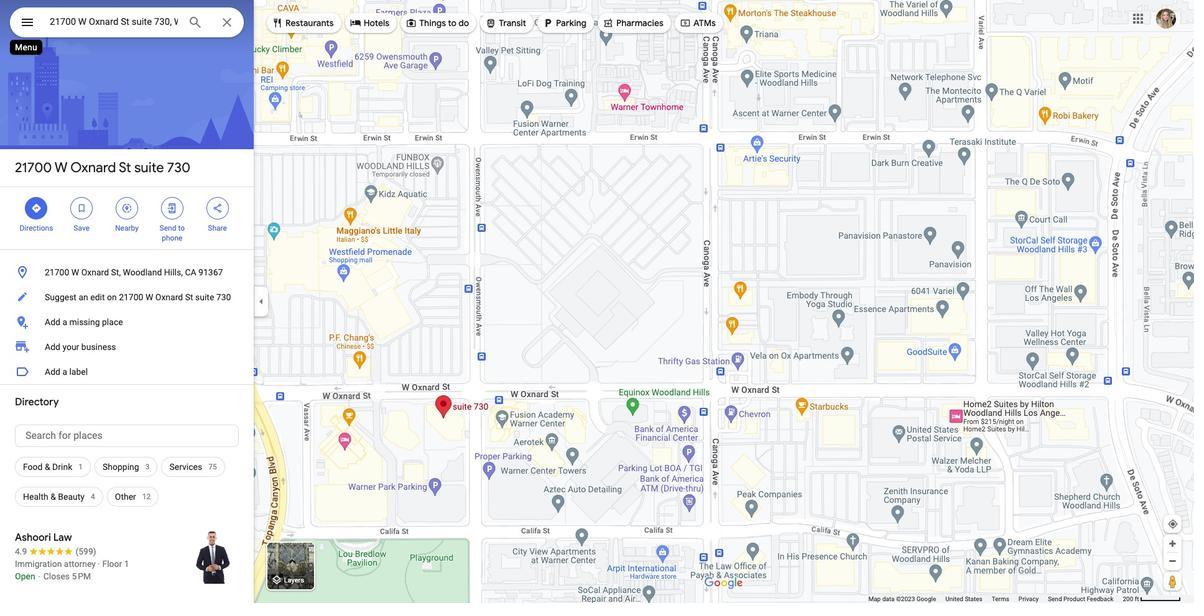 Task type: describe. For each thing, give the bounding box(es) containing it.

[[31, 202, 42, 215]]

food
[[23, 462, 43, 472]]


[[350, 16, 361, 30]]

none field inside 21700 w oxnard st suite 730, woodland hills, ca 91367 field
[[50, 14, 178, 29]]

do
[[459, 17, 469, 29]]

place
[[102, 317, 123, 327]]

ashoori law
[[15, 532, 72, 545]]

send for send product feedback
[[1049, 596, 1063, 603]]

layers
[[284, 577, 304, 585]]

add for add a missing place
[[45, 317, 60, 327]]

transit
[[499, 17, 527, 29]]

200 ft button
[[1124, 596, 1182, 603]]

add a label
[[45, 367, 88, 377]]

1 inside "food & drink 1"
[[79, 463, 83, 472]]

 transit
[[486, 16, 527, 30]]

21700 for 21700 w oxnard st, woodland hills, ca 91367
[[45, 268, 69, 278]]

google
[[917, 596, 937, 603]]

beauty
[[58, 492, 85, 502]]

product
[[1064, 596, 1086, 603]]

health
[[23, 492, 48, 502]]

services
[[170, 462, 202, 472]]

4.9
[[15, 547, 27, 557]]

terms
[[992, 596, 1010, 603]]

atms
[[694, 17, 716, 29]]

save
[[74, 224, 90, 233]]

other
[[115, 492, 136, 502]]


[[20, 14, 35, 31]]

immigration attorney · floor 1 open ⋅ closes 5 pm
[[15, 559, 129, 582]]

phone
[[162, 234, 183, 243]]

send for send to phone
[[160, 224, 176, 233]]


[[680, 16, 691, 30]]

4.9 stars 599 reviews image
[[15, 546, 96, 558]]

add a missing place button
[[0, 310, 254, 335]]

actions for 21700 w oxnard st suite 730 region
[[0, 187, 254, 250]]

footer inside google maps element
[[869, 596, 1124, 604]]

75
[[209, 463, 217, 472]]

pharmacies
[[617, 17, 664, 29]]

730 inside "button"
[[216, 292, 231, 302]]

label
[[69, 367, 88, 377]]

united
[[946, 596, 964, 603]]

google maps element
[[0, 0, 1195, 604]]

st inside "button"
[[185, 292, 193, 302]]

12
[[142, 493, 151, 502]]

a for label
[[62, 367, 67, 377]]

21700 for 21700 w oxnard st suite 730
[[15, 159, 52, 177]]

add for add your business
[[45, 342, 60, 352]]

add a missing place
[[45, 317, 123, 327]]

map
[[869, 596, 881, 603]]


[[212, 202, 223, 215]]

send to phone
[[160, 224, 185, 243]]

floor
[[102, 559, 122, 569]]

united states button
[[946, 596, 983, 604]]

hills,
[[164, 268, 183, 278]]

drink
[[52, 462, 72, 472]]

oxnard for st,
[[81, 268, 109, 278]]

200 ft
[[1124, 596, 1140, 603]]

0 horizontal spatial 730
[[167, 159, 191, 177]]

other 12
[[115, 492, 151, 502]]


[[406, 16, 417, 30]]

w for 21700 w oxnard st, woodland hills, ca 91367
[[71, 268, 79, 278]]

5 pm
[[72, 572, 91, 582]]

& for drink
[[45, 462, 50, 472]]

health & beauty 4
[[23, 492, 95, 502]]

zoom in image
[[1169, 540, 1178, 549]]

on
[[107, 292, 117, 302]]

 parking
[[543, 16, 587, 30]]

privacy button
[[1019, 596, 1039, 604]]

 restaurants
[[272, 16, 334, 30]]

·
[[98, 559, 100, 569]]

law
[[53, 532, 72, 545]]

21700 w oxnard st, woodland hills, ca 91367
[[45, 268, 223, 278]]

 pharmacies
[[603, 16, 664, 30]]

directory
[[15, 396, 59, 409]]

w for 21700 w oxnard st suite 730
[[55, 159, 68, 177]]

collapse side panel image
[[255, 295, 268, 309]]


[[272, 16, 283, 30]]

oxnard for st
[[70, 159, 116, 177]]



Task type: locate. For each thing, give the bounding box(es) containing it.
st up ""
[[119, 159, 131, 177]]

21700 W Oxnard St suite 730, Woodland Hills, CA 91367 field
[[10, 7, 244, 37]]

terms button
[[992, 596, 1010, 604]]

21700 up 
[[15, 159, 52, 177]]

0 horizontal spatial &
[[45, 462, 50, 472]]

1 vertical spatial oxnard
[[81, 268, 109, 278]]

1 vertical spatial w
[[71, 268, 79, 278]]

shopping 3
[[103, 462, 150, 472]]

©2023
[[897, 596, 916, 603]]

missing
[[69, 317, 100, 327]]

730 up 
[[167, 159, 191, 177]]

add a label button
[[0, 360, 254, 385]]

to
[[448, 17, 457, 29], [178, 224, 185, 233]]

0 vertical spatial 21700
[[15, 159, 52, 177]]

your
[[62, 342, 79, 352]]

send inside send to phone
[[160, 224, 176, 233]]

 things to do
[[406, 16, 469, 30]]

shopping
[[103, 462, 139, 472]]

states
[[965, 596, 983, 603]]


[[486, 16, 497, 30]]

immigration
[[15, 559, 62, 569]]

w inside button
[[71, 268, 79, 278]]

0 vertical spatial a
[[62, 317, 67, 327]]

ca
[[185, 268, 196, 278]]

1 horizontal spatial 1
[[124, 559, 129, 569]]

2 a from the top
[[62, 367, 67, 377]]

0 vertical spatial send
[[160, 224, 176, 233]]

1
[[79, 463, 83, 472], [124, 559, 129, 569]]

oxnard inside button
[[81, 268, 109, 278]]

0 vertical spatial st
[[119, 159, 131, 177]]

2 horizontal spatial w
[[146, 292, 153, 302]]

0 vertical spatial 1
[[79, 463, 83, 472]]

1 horizontal spatial w
[[71, 268, 79, 278]]

to left do on the left top of page
[[448, 17, 457, 29]]

21700 w oxnard st suite 730 main content
[[0, 0, 254, 604]]


[[121, 202, 133, 215]]

 button
[[10, 7, 45, 40]]

0 horizontal spatial to
[[178, 224, 185, 233]]

add inside button
[[45, 367, 60, 377]]

1 inside the immigration attorney · floor 1 open ⋅ closes 5 pm
[[124, 559, 129, 569]]

1 add from the top
[[45, 317, 60, 327]]

w
[[55, 159, 68, 177], [71, 268, 79, 278], [146, 292, 153, 302]]

closes
[[43, 572, 70, 582]]

21700 inside "button"
[[119, 292, 143, 302]]

add inside button
[[45, 317, 60, 327]]

(599)
[[76, 547, 96, 557]]

1 vertical spatial 730
[[216, 292, 231, 302]]

send product feedback button
[[1049, 596, 1114, 604]]

show street view coverage image
[[1164, 573, 1182, 591]]

1 right drink
[[79, 463, 83, 472]]

0 vertical spatial add
[[45, 317, 60, 327]]

 atms
[[680, 16, 716, 30]]

data
[[883, 596, 895, 603]]

2 vertical spatial w
[[146, 292, 153, 302]]

ashoori
[[15, 532, 51, 545]]

21700 right on
[[119, 292, 143, 302]]

add your business
[[45, 342, 116, 352]]

 hotels
[[350, 16, 390, 30]]

1 horizontal spatial suite
[[195, 292, 214, 302]]

1 vertical spatial add
[[45, 342, 60, 352]]

add
[[45, 317, 60, 327], [45, 342, 60, 352], [45, 367, 60, 377]]

privacy
[[1019, 596, 1039, 603]]


[[603, 16, 614, 30]]

zoom out image
[[1169, 557, 1178, 566]]

a
[[62, 317, 67, 327], [62, 367, 67, 377]]

map data ©2023 google
[[869, 596, 937, 603]]

0 horizontal spatial send
[[160, 224, 176, 233]]

footer
[[869, 596, 1124, 604]]

to inside send to phone
[[178, 224, 185, 233]]

oxnard up the 
[[70, 159, 116, 177]]

a inside button
[[62, 367, 67, 377]]

& for beauty
[[51, 492, 56, 502]]

directions
[[20, 224, 53, 233]]

add left label
[[45, 367, 60, 377]]

business
[[81, 342, 116, 352]]

1 vertical spatial to
[[178, 224, 185, 233]]

suite up actions for 21700 w oxnard st suite 730 region
[[134, 159, 164, 177]]

to up phone
[[178, 224, 185, 233]]

21700 up suggest
[[45, 268, 69, 278]]

add down suggest
[[45, 317, 60, 327]]

None text field
[[15, 425, 239, 447]]

united states
[[946, 596, 983, 603]]

oxnard down hills,
[[155, 292, 183, 302]]

send up phone
[[160, 224, 176, 233]]

google account: michelle dermenjian  
(michelle.dermenjian@adept.ai) image
[[1157, 8, 1177, 28]]

parking
[[556, 17, 587, 29]]

st down ca
[[185, 292, 193, 302]]

0 vertical spatial to
[[448, 17, 457, 29]]

21700 w oxnard st, woodland hills, ca 91367 button
[[0, 260, 254, 285]]

open
[[15, 572, 35, 582]]

restaurants
[[286, 17, 334, 29]]

0 horizontal spatial 1
[[79, 463, 83, 472]]

add your business link
[[0, 335, 254, 360]]

st
[[119, 159, 131, 177], [185, 292, 193, 302]]

1 vertical spatial suite
[[195, 292, 214, 302]]

0 vertical spatial oxnard
[[70, 159, 116, 177]]

0 vertical spatial 730
[[167, 159, 191, 177]]

0 horizontal spatial st
[[119, 159, 131, 177]]

suite
[[134, 159, 164, 177], [195, 292, 214, 302]]

2 vertical spatial add
[[45, 367, 60, 377]]

oxnard left st,
[[81, 268, 109, 278]]

1 vertical spatial a
[[62, 367, 67, 377]]

200
[[1124, 596, 1134, 603]]

1 right floor
[[124, 559, 129, 569]]

oxnard
[[70, 159, 116, 177], [81, 268, 109, 278], [155, 292, 183, 302]]

0 horizontal spatial w
[[55, 159, 68, 177]]

⋅
[[37, 572, 41, 582]]

2 add from the top
[[45, 342, 60, 352]]

None field
[[50, 14, 178, 29]]

suggest an edit on 21700 w oxnard st suite 730
[[45, 292, 231, 302]]

send left 'product' at right bottom
[[1049, 596, 1063, 603]]

a for missing
[[62, 317, 67, 327]]

show your location image
[[1168, 519, 1179, 530]]


[[543, 16, 554, 30]]

suite inside suggest an edit on 21700 w oxnard st suite 730 "button"
[[195, 292, 214, 302]]

send inside button
[[1049, 596, 1063, 603]]

a left label
[[62, 367, 67, 377]]

0 horizontal spatial suite
[[134, 159, 164, 177]]

& right food at the left bottom
[[45, 462, 50, 472]]

w inside "button"
[[146, 292, 153, 302]]

edit
[[90, 292, 105, 302]]

ft
[[1136, 596, 1140, 603]]

feedback
[[1087, 596, 1114, 603]]

to inside  things to do
[[448, 17, 457, 29]]

attorney
[[64, 559, 96, 569]]

1 vertical spatial &
[[51, 492, 56, 502]]

add left your
[[45, 342, 60, 352]]

0 vertical spatial suite
[[134, 159, 164, 177]]


[[167, 202, 178, 215]]

footer containing map data ©2023 google
[[869, 596, 1124, 604]]

send product feedback
[[1049, 596, 1114, 603]]

1 horizontal spatial &
[[51, 492, 56, 502]]

an
[[79, 292, 88, 302]]

1 vertical spatial send
[[1049, 596, 1063, 603]]

91367
[[199, 268, 223, 278]]

730 down '91367'
[[216, 292, 231, 302]]

st,
[[111, 268, 121, 278]]

things
[[420, 17, 446, 29]]

a inside button
[[62, 317, 67, 327]]

1 a from the top
[[62, 317, 67, 327]]

add for add a label
[[45, 367, 60, 377]]

1 horizontal spatial st
[[185, 292, 193, 302]]

suite down '91367'
[[195, 292, 214, 302]]

1 horizontal spatial send
[[1049, 596, 1063, 603]]

& right health
[[51, 492, 56, 502]]

1 horizontal spatial 730
[[216, 292, 231, 302]]

1 vertical spatial st
[[185, 292, 193, 302]]

1 vertical spatial 1
[[124, 559, 129, 569]]

food & drink 1
[[23, 462, 83, 472]]

 search field
[[10, 7, 244, 40]]

woodland
[[123, 268, 162, 278]]

2 vertical spatial oxnard
[[155, 292, 183, 302]]

0 vertical spatial &
[[45, 462, 50, 472]]

21700 w oxnard st suite 730
[[15, 159, 191, 177]]

a left missing
[[62, 317, 67, 327]]

hotels
[[364, 17, 390, 29]]


[[76, 202, 87, 215]]

services 75
[[170, 462, 217, 472]]

suggest an edit on 21700 w oxnard st suite 730 button
[[0, 285, 254, 310]]

1 horizontal spatial to
[[448, 17, 457, 29]]

share
[[208, 224, 227, 233]]

0 vertical spatial w
[[55, 159, 68, 177]]

1 vertical spatial 21700
[[45, 268, 69, 278]]

oxnard inside "button"
[[155, 292, 183, 302]]

none text field inside 21700 w oxnard st suite 730 main content
[[15, 425, 239, 447]]

21700
[[15, 159, 52, 177], [45, 268, 69, 278], [119, 292, 143, 302]]

4
[[91, 493, 95, 502]]

2 vertical spatial 21700
[[119, 292, 143, 302]]

3 add from the top
[[45, 367, 60, 377]]

21700 inside button
[[45, 268, 69, 278]]

suggest
[[45, 292, 77, 302]]



Task type: vqa. For each thing, say whether or not it's contained in the screenshot.


